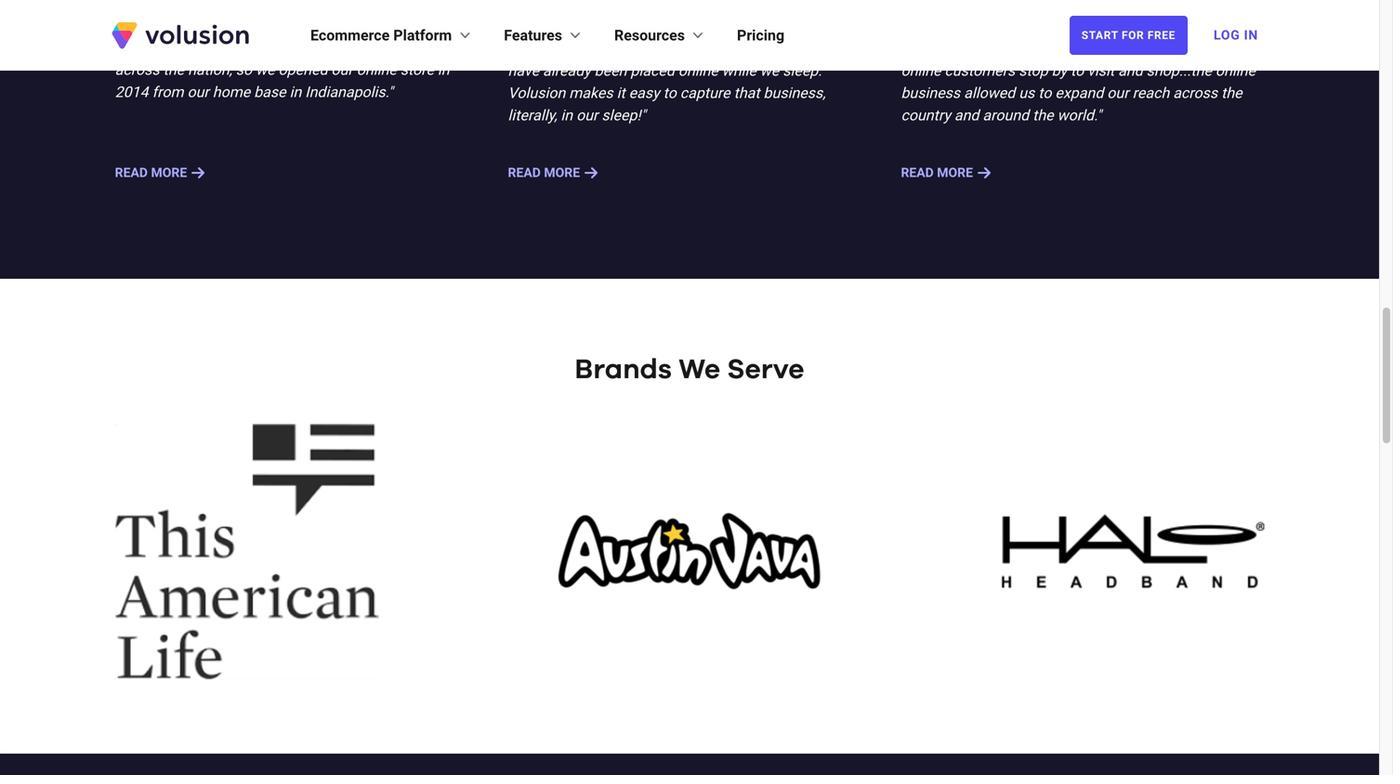 Task type: describe. For each thing, give the bounding box(es) containing it.
2014
[[115, 83, 148, 101]]

brick-
[[1172, 17, 1209, 35]]

1 horizontal spatial that
[[812, 39, 838, 57]]

sleep!"
[[602, 106, 646, 124]]

online down mortar on the right of the page
[[901, 62, 941, 79]]

connection
[[982, 17, 1055, 35]]

resources
[[615, 27, 685, 44]]

literally,
[[508, 106, 557, 124]]

between
[[1059, 17, 1115, 35]]

features
[[504, 27, 563, 44]]

running
[[638, 17, 688, 35]]

pricing
[[737, 27, 785, 44]]

read more link for in
[[115, 163, 478, 182]]

platform
[[394, 27, 452, 44]]

indianapolis."
[[305, 83, 393, 101]]

for
[[356, 39, 374, 56]]

raw
[[390, 16, 414, 34]]

starting
[[627, 39, 678, 57]]

"we
[[901, 17, 927, 35]]

around
[[983, 106, 1029, 124]]

in inside "my favorite part of running an ecommerce business is the excitement of starting our day with orders that have already been placed online while we sleep. volusion makes it easy to capture that business, literally, in our sleep!"
[[561, 106, 573, 124]]

read more link for expand
[[901, 163, 1265, 182]]

from
[[152, 83, 184, 101]]

"my
[[508, 17, 533, 35]]

our up stop
[[1023, 39, 1045, 57]]

austin java image
[[558, 512, 822, 591]]

"my favorite part of running an ecommerce business is the excitement of starting our day with orders that have already been placed online while we sleep. volusion makes it easy to capture that business, literally, in our sleep!"
[[508, 17, 868, 124]]

log in link
[[1203, 15, 1270, 56]]

business inside "as business owners, we wanted to make raw feeding practical, affordable, and accessible for pet parents across the nation, so we opened our online store in 2014 from our home base in indianapolis."
[[140, 16, 199, 34]]

nation,
[[188, 61, 232, 79]]

home
[[213, 83, 250, 101]]

features button
[[504, 24, 585, 46]]

feeding
[[418, 16, 467, 34]]

practical,
[[115, 39, 175, 56]]

and-
[[1209, 17, 1237, 35]]

our down makes
[[577, 106, 598, 124]]

across inside "as business owners, we wanted to make raw feeding practical, affordable, and accessible for pet parents across the nation, so we opened our online store in 2014 from our home base in indianapolis."
[[115, 61, 160, 79]]

to inside "as business owners, we wanted to make raw feeding practical, affordable, and accessible for pet parents across the nation, so we opened our online store in 2014 from our home base in indianapolis."
[[333, 16, 346, 34]]

allowed
[[964, 84, 1016, 102]]

business.
[[1092, 39, 1156, 57]]

world."
[[1058, 106, 1102, 124]]

visit
[[1088, 62, 1115, 79]]

we left wanted
[[258, 16, 277, 34]]

ecommerce platform
[[311, 27, 452, 44]]

orders
[[766, 39, 808, 57]]

wanted
[[281, 16, 329, 34]]

the down us
[[1033, 106, 1054, 124]]

pet
[[378, 39, 399, 56]]

volusion
[[508, 84, 566, 102]]

makes
[[569, 84, 613, 102]]

halo headband image
[[1001, 515, 1265, 589]]

start
[[1082, 29, 1119, 42]]

the inside "as business owners, we wanted to make raw feeding practical, affordable, and accessible for pet parents across the nation, so we opened our online store in 2014 from our home base in indianapolis."
[[163, 61, 184, 79]]

of right "part"
[[621, 17, 635, 35]]

in
[[1245, 27, 1259, 43]]

resources button
[[615, 24, 708, 46]]

log
[[1214, 27, 1241, 43]]

to right us
[[1039, 84, 1052, 102]]

base
[[254, 83, 286, 101]]

we inside "my favorite part of running an ecommerce business is the excitement of starting our day with orders that have already been placed online while we sleep. volusion makes it easy to capture that business, literally, in our sleep!"
[[760, 62, 779, 79]]

"as
[[115, 16, 136, 34]]

our down nation,
[[187, 83, 209, 101]]

brands we serve
[[575, 356, 805, 384]]

we
[[679, 356, 721, 384]]

online down log in link
[[1216, 62, 1256, 79]]

part
[[590, 17, 617, 35]]

capture
[[680, 84, 731, 102]]

our up business.
[[1119, 17, 1140, 35]]

sleep.
[[783, 62, 822, 79]]

log in
[[1214, 27, 1259, 43]]

more for from
[[151, 165, 187, 180]]

more for makes
[[544, 165, 580, 180]]

day
[[707, 39, 731, 57]]

with
[[734, 39, 762, 57]]

"we like the connection between our two brick-and- mortar stores and our online business. many of our online customers stop by to visit and shop...the online business allowed us to expand our reach across the country and around the world."
[[901, 17, 1256, 124]]

customers
[[945, 62, 1016, 79]]

like
[[931, 17, 953, 35]]

free
[[1148, 29, 1176, 42]]

to inside "my favorite part of running an ecommerce business is the excitement of starting our day with orders that have already been placed online while we sleep. volusion makes it easy to capture that business, literally, in our sleep!"
[[664, 84, 677, 102]]

stop
[[1019, 62, 1048, 79]]



Task type: vqa. For each thing, say whether or not it's contained in the screenshot.
the rightmost message
no



Task type: locate. For each thing, give the bounding box(es) containing it.
so
[[236, 61, 252, 79]]

online down pet
[[357, 61, 397, 79]]

read for "my favorite part of running an ecommerce business is the excitement of starting our day with orders that have already been placed online while we sleep. volusion makes it easy to capture that business, literally, in our sleep!"
[[508, 165, 541, 180]]

"as business owners, we wanted to make raw feeding practical, affordable, and accessible for pet parents across the nation, so we opened our online store in 2014 from our home base in indianapolis."
[[115, 16, 467, 101]]

and down allowed
[[955, 106, 980, 124]]

of up 'been' at top
[[610, 39, 623, 57]]

our down the visit
[[1108, 84, 1129, 102]]

our
[[1119, 17, 1140, 35], [682, 39, 704, 57], [1023, 39, 1045, 57], [1217, 39, 1238, 57], [331, 61, 353, 79], [187, 83, 209, 101], [1108, 84, 1129, 102], [577, 106, 598, 124]]

that down while
[[734, 84, 760, 102]]

more down from
[[151, 165, 187, 180]]

online up by
[[1049, 39, 1089, 57]]

read down literally,
[[508, 165, 541, 180]]

1 read from the left
[[115, 165, 148, 180]]

read for "we like the connection between our two brick-and- mortar stores and our online business. many of our online customers stop by to visit and shop...the online business allowed us to expand our reach across the country and around the world."
[[901, 165, 934, 180]]

many
[[1159, 39, 1196, 57]]

business inside "we like the connection between our two brick-and- mortar stores and our online business. many of our online customers stop by to visit and shop...the online business allowed us to expand our reach across the country and around the world."
[[901, 84, 961, 102]]

the down log in link
[[1222, 84, 1243, 102]]

business,
[[764, 84, 826, 102]]

read more link down capture
[[508, 163, 872, 182]]

it
[[617, 84, 626, 102]]

parents
[[403, 39, 453, 56]]

3 more from the left
[[938, 165, 974, 180]]

online up capture
[[679, 62, 719, 79]]

expand
[[1056, 84, 1104, 102]]

2 horizontal spatial more
[[938, 165, 974, 180]]

across
[[115, 61, 160, 79], [1174, 84, 1218, 102]]

read down country
[[901, 165, 934, 180]]

read more link down base
[[115, 163, 478, 182]]

and down owners,
[[253, 39, 278, 56]]

read for "as business owners, we wanted to make raw feeding practical, affordable, and accessible for pet parents across the nation, so we opened our online store in 2014 from our home base in indianapolis."
[[115, 165, 148, 180]]

in down makes
[[561, 106, 573, 124]]

to left make
[[333, 16, 346, 34]]

the inside "my favorite part of running an ecommerce business is the excitement of starting our day with orders that have already been placed online while we sleep. volusion makes it easy to capture that business, literally, in our sleep!"
[[508, 39, 529, 57]]

to right by
[[1071, 62, 1084, 79]]

our down the "and-"
[[1217, 39, 1238, 57]]

read more down literally,
[[508, 165, 580, 180]]

make
[[350, 16, 386, 34]]

easy
[[629, 84, 660, 102]]

read
[[115, 165, 148, 180], [508, 165, 541, 180], [901, 165, 934, 180]]

0 horizontal spatial that
[[734, 84, 760, 102]]

more
[[151, 165, 187, 180], [544, 165, 580, 180], [938, 165, 974, 180]]

1 more from the left
[[151, 165, 187, 180]]

2 more from the left
[[544, 165, 580, 180]]

2 horizontal spatial in
[[561, 106, 573, 124]]

stores
[[950, 39, 991, 57]]

1 horizontal spatial more
[[544, 165, 580, 180]]

in right store
[[438, 61, 450, 79]]

for
[[1122, 29, 1145, 42]]

opened
[[279, 61, 328, 79]]

2 read more link from the left
[[508, 163, 872, 182]]

an
[[692, 17, 708, 35]]

of inside "we like the connection between our two brick-and- mortar stores and our online business. many of our online customers stop by to visit and shop...the online business allowed us to expand our reach across the country and around the world."
[[1199, 39, 1213, 57]]

1 vertical spatial that
[[734, 84, 760, 102]]

read more link for capture
[[508, 163, 872, 182]]

that up sleep. at the top
[[812, 39, 838, 57]]

2 read more from the left
[[508, 165, 580, 180]]

our up indianapolis."
[[331, 61, 353, 79]]

excitement
[[533, 39, 606, 57]]

0 horizontal spatial business
[[140, 16, 199, 34]]

read more
[[115, 165, 187, 180], [508, 165, 580, 180], [901, 165, 974, 180]]

1 read more link from the left
[[115, 163, 478, 182]]

been
[[595, 62, 627, 79]]

0 horizontal spatial more
[[151, 165, 187, 180]]

and down connection at the top right of page
[[995, 39, 1020, 57]]

3 read more link from the left
[[901, 163, 1265, 182]]

to right easy
[[664, 84, 677, 102]]

1 read more from the left
[[115, 165, 187, 180]]

country
[[901, 106, 951, 124]]

favorite
[[537, 17, 587, 35]]

have
[[508, 62, 539, 79]]

serve
[[727, 356, 805, 384]]

we right so in the top left of the page
[[256, 61, 275, 79]]

of left log
[[1199, 39, 1213, 57]]

placed
[[631, 62, 675, 79]]

read more for "as business owners, we wanted to make raw feeding practical, affordable, and accessible for pet parents across the nation, so we opened our online store in 2014 from our home base in indianapolis."
[[115, 165, 187, 180]]

2 vertical spatial in
[[561, 106, 573, 124]]

in
[[438, 61, 450, 79], [290, 83, 302, 101], [561, 106, 573, 124]]

ecommerce
[[712, 17, 790, 35]]

ecommerce
[[311, 27, 390, 44]]

our down an
[[682, 39, 704, 57]]

the up from
[[163, 61, 184, 79]]

owners,
[[203, 16, 254, 34]]

brands
[[575, 356, 672, 384]]

while
[[722, 62, 757, 79]]

0 horizontal spatial across
[[115, 61, 160, 79]]

mortar
[[901, 39, 946, 57]]

to
[[333, 16, 346, 34], [1071, 62, 1084, 79], [664, 84, 677, 102], [1039, 84, 1052, 102]]

1 horizontal spatial across
[[1174, 84, 1218, 102]]

read down 2014
[[115, 165, 148, 180]]

across up 2014
[[115, 61, 160, 79]]

and
[[253, 39, 278, 56], [995, 39, 1020, 57], [1119, 62, 1143, 79], [955, 106, 980, 124]]

read more down from
[[115, 165, 187, 180]]

1 horizontal spatial read
[[508, 165, 541, 180]]

0 horizontal spatial read more
[[115, 165, 187, 180]]

start for free link
[[1070, 16, 1188, 55]]

the down "my
[[508, 39, 529, 57]]

more down literally,
[[544, 165, 580, 180]]

and inside "as business owners, we wanted to make raw feeding practical, affordable, and accessible for pet parents across the nation, so we opened our online store in 2014 from our home base in indianapolis."
[[253, 39, 278, 56]]

read more down country
[[901, 165, 974, 180]]

1 horizontal spatial read more link
[[508, 163, 872, 182]]

1 horizontal spatial read more
[[508, 165, 580, 180]]

that
[[812, 39, 838, 57], [734, 84, 760, 102]]

1 horizontal spatial business
[[794, 17, 853, 35]]

3 read more from the left
[[901, 165, 974, 180]]

3 read from the left
[[901, 165, 934, 180]]

we down orders
[[760, 62, 779, 79]]

2 horizontal spatial business
[[901, 84, 961, 102]]

the
[[957, 17, 978, 35], [508, 39, 529, 57], [163, 61, 184, 79], [1222, 84, 1243, 102], [1033, 106, 1054, 124]]

pricing link
[[737, 24, 785, 46]]

read more for "my favorite part of running an ecommerce business is the excitement of starting our day with orders that have already been placed online while we sleep. volusion makes it easy to capture that business, literally, in our sleep!"
[[508, 165, 580, 180]]

business up country
[[901, 84, 961, 102]]

business left is
[[794, 17, 853, 35]]

0 horizontal spatial read
[[115, 165, 148, 180]]

1 vertical spatial in
[[290, 83, 302, 101]]

is
[[857, 17, 868, 35]]

across down shop...the
[[1174, 84, 1218, 102]]

in down opened
[[290, 83, 302, 101]]

0 horizontal spatial read more link
[[115, 163, 478, 182]]

business inside "my favorite part of running an ecommerce business is the excitement of starting our day with orders that have already been placed online while we sleep. volusion makes it easy to capture that business, literally, in our sleep!"
[[794, 17, 853, 35]]

start for free
[[1082, 29, 1176, 42]]

2 read from the left
[[508, 165, 541, 180]]

the up the stores
[[957, 17, 978, 35]]

1 horizontal spatial in
[[438, 61, 450, 79]]

by
[[1052, 62, 1067, 79]]

read more for "we like the connection between our two brick-and- mortar stores and our online business. many of our online customers stop by to visit and shop...the online business allowed us to expand our reach across the country and around the world."
[[901, 165, 974, 180]]

2 horizontal spatial read more
[[901, 165, 974, 180]]

0 vertical spatial across
[[115, 61, 160, 79]]

we
[[258, 16, 277, 34], [256, 61, 275, 79], [760, 62, 779, 79]]

1 vertical spatial across
[[1174, 84, 1218, 102]]

online inside "my favorite part of running an ecommerce business is the excitement of starting our day with orders that have already been placed online while we sleep. volusion makes it easy to capture that business, literally, in our sleep!"
[[679, 62, 719, 79]]

shop...the
[[1147, 62, 1212, 79]]

more for business
[[938, 165, 974, 180]]

more down country
[[938, 165, 974, 180]]

business
[[140, 16, 199, 34], [794, 17, 853, 35], [901, 84, 961, 102]]

2 horizontal spatial read
[[901, 165, 934, 180]]

read more link
[[115, 163, 478, 182], [508, 163, 872, 182], [901, 163, 1265, 182]]

this american life image
[[115, 424, 379, 680]]

already
[[543, 62, 591, 79]]

across inside "we like the connection between our two brick-and- mortar stores and our online business. many of our online customers stop by to visit and shop...the online business allowed us to expand our reach across the country and around the world."
[[1174, 84, 1218, 102]]

and down business.
[[1119, 62, 1143, 79]]

reach
[[1133, 84, 1170, 102]]

us
[[1019, 84, 1035, 102]]

affordable,
[[179, 39, 250, 56]]

two
[[1144, 17, 1169, 35]]

0 vertical spatial in
[[438, 61, 450, 79]]

store
[[401, 61, 434, 79]]

ecommerce platform button
[[311, 24, 474, 46]]

of
[[621, 17, 635, 35], [610, 39, 623, 57], [1199, 39, 1213, 57]]

online inside "as business owners, we wanted to make raw feeding practical, affordable, and accessible for pet parents across the nation, so we opened our online store in 2014 from our home base in indianapolis."
[[357, 61, 397, 79]]

accessible
[[282, 39, 352, 56]]

2 horizontal spatial read more link
[[901, 163, 1265, 182]]

business up practical,
[[140, 16, 199, 34]]

read more link down world."
[[901, 163, 1265, 182]]

0 horizontal spatial in
[[290, 83, 302, 101]]

0 vertical spatial that
[[812, 39, 838, 57]]



